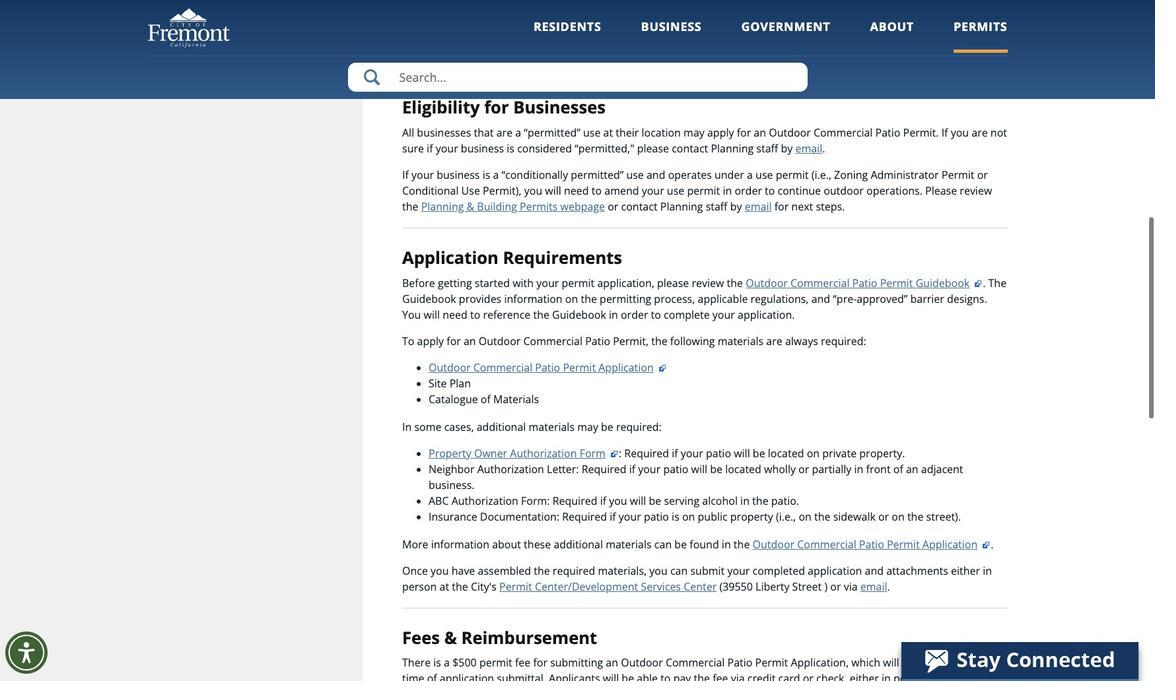 Task type: locate. For each thing, give the bounding box(es) containing it.
this
[[597, 49, 615, 64]]

public
[[698, 510, 728, 524]]

need inside . the guidebook provides information on the permitting process, applicable regulations, and "pre-approved" barrier designs. you will need to reference the guidebook in order to complete your application.
[[443, 308, 467, 322]]

Search text field
[[348, 63, 807, 92]]

is
[[734, 33, 742, 48], [507, 141, 514, 156], [483, 168, 490, 182], [672, 510, 679, 524], [433, 656, 441, 671]]

be inside all business owners who wish to offer outdoor patios, including those with approved temporary patios, will be required to switch to the new permanent program by the end of 2022. the city is looking forward to continuing to work with patio operators to transition their patios into this new program.
[[930, 17, 942, 32]]

and left attachments
[[865, 564, 884, 578]]

for up plan
[[447, 334, 461, 348]]

0 vertical spatial please
[[637, 141, 669, 156]]

approved"
[[857, 292, 908, 306]]

for up under
[[737, 125, 751, 140]]

0 vertical spatial outdoor
[[590, 17, 630, 32]]

requirements
[[503, 246, 622, 269]]

your inside the once you have assembled the required materials, you can submit your completed application and attachments either in person at the city's
[[727, 564, 750, 578]]

0 horizontal spatial city's
[[471, 580, 497, 594]]

the down conditional
[[402, 199, 418, 214]]

0 horizontal spatial the
[[692, 33, 710, 48]]

of inside fees & reimbursement there is a $500 permit fee for submitting an outdoor commercial patio permit application, which will be charged at the time of application submittal. applicants will be able to pay the fee via credit card or check, either in person at the city's
[[427, 672, 437, 682]]

1 vertical spatial located
[[725, 462, 761, 477]]

(39550
[[719, 580, 753, 594]]

planning down conditional
[[421, 199, 464, 214]]

0 vertical spatial via
[[844, 580, 858, 594]]

you
[[951, 125, 969, 140], [524, 184, 542, 198], [609, 494, 627, 508], [431, 564, 449, 578], [649, 564, 668, 578]]

contact
[[672, 141, 708, 156], [621, 199, 658, 214]]

outdoor commercial patio permit application link down sidewalk
[[753, 537, 991, 552]]

a
[[515, 125, 521, 140], [493, 168, 499, 182], [747, 168, 753, 182], [444, 656, 450, 671]]

1 vertical spatial permits
[[520, 199, 558, 214]]

1 horizontal spatial are
[[766, 334, 782, 348]]

additional up owner
[[477, 420, 526, 434]]

0 horizontal spatial staff
[[706, 199, 728, 214]]

0 vertical spatial the
[[692, 33, 710, 48]]

patio up materials
[[535, 360, 560, 375]]

property.
[[859, 446, 905, 461]]

an
[[754, 125, 766, 140], [464, 334, 476, 348], [906, 462, 918, 477], [606, 656, 618, 671]]

via left the credit
[[731, 672, 745, 682]]

order inside if your business is a "conditionally permitted" use and operates under a use permit (i.e., zoning administrator permit or conditional use permit), you will need to amend your use permit in order to continue outdoor operations. please review the
[[735, 184, 762, 198]]

guidebook
[[916, 276, 970, 290], [402, 292, 456, 306], [552, 308, 606, 322]]

0 vertical spatial information
[[504, 292, 562, 306]]

of inside neighbor authorization letter: required if your patio will be located wholly or partially in front of an adjacent business. abc authorization form: required if you will be serving alcohol in the patio. insurance documentation: required if your patio is on public property (i.e., on the sidewalk or on the street).
[[893, 462, 903, 477]]

by inside the all businesses that are a "permitted" use at their location may apply for an outdoor commercial patio permit. if you are not sure if your business is considered "permitted," please contact planning staff by
[[781, 141, 793, 156]]

0 horizontal spatial planning
[[421, 199, 464, 214]]

0 vertical spatial authorization
[[510, 446, 577, 461]]

all inside the all businesses that are a "permitted" use at their location may apply for an outdoor commercial patio permit. if you are not sure if your business is considered "permitted," please contact planning staff by
[[402, 125, 414, 140]]

process,
[[654, 292, 695, 306]]

business up use
[[437, 168, 480, 182]]

in inside if your business is a "conditionally permitted" use and operates under a use permit (i.e., zoning administrator permit or conditional use permit), you will need to amend your use permit in order to continue outdoor operations. please review the
[[723, 184, 732, 198]]

email for a
[[745, 199, 772, 214]]

if
[[942, 125, 948, 140], [402, 168, 409, 182]]

2 horizontal spatial email
[[860, 580, 887, 594]]

use up "permitted,"
[[583, 125, 601, 140]]

attachments
[[886, 564, 948, 578]]

use inside the all businesses that are a "permitted" use at their location may apply for an outdoor commercial patio permit. if you are not sure if your business is considered "permitted," please contact planning staff by
[[583, 125, 601, 140]]

1 horizontal spatial person
[[894, 672, 928, 682]]

person inside fees & reimbursement there is a $500 permit fee for submitting an outdoor commercial patio permit application, which will be charged at the time of application submittal. applicants will be able to pay the fee via credit card or check, either in person at the city's
[[894, 672, 928, 682]]

required
[[624, 446, 669, 461], [582, 462, 626, 477], [553, 494, 597, 508], [562, 510, 607, 524]]

new
[[468, 33, 489, 48], [618, 49, 639, 64]]

application requirements
[[402, 246, 622, 269]]

0 vertical spatial their
[[516, 49, 540, 64]]

review right please
[[960, 184, 992, 198]]

are
[[496, 125, 513, 140], [972, 125, 988, 140], [766, 334, 782, 348]]

apply up under
[[707, 125, 734, 140]]

new down end
[[618, 49, 639, 64]]

and inside . the guidebook provides information on the permitting process, applicable regulations, and "pre-approved" barrier designs. you will need to reference the guidebook in order to complete your application.
[[811, 292, 830, 306]]

0 vertical spatial new
[[468, 33, 489, 48]]

patio inside all business owners who wish to offer outdoor patios, including those with approved temporary patios, will be required to switch to the new permanent program by the end of 2022. the city is looking forward to continuing to work with patio operators to transition their patios into this new program.
[[957, 33, 982, 48]]

you
[[402, 308, 421, 322]]

commercial
[[814, 125, 873, 140], [791, 276, 850, 290], [523, 334, 583, 348], [473, 360, 532, 375], [797, 537, 856, 552], [666, 656, 725, 671]]

which
[[851, 656, 880, 671]]

0 horizontal spatial person
[[402, 580, 437, 594]]

1 horizontal spatial materials
[[606, 537, 652, 552]]

0 vertical spatial if
[[942, 125, 948, 140]]

0 vertical spatial with
[[746, 17, 767, 32]]

0 vertical spatial need
[[564, 184, 589, 198]]

by up this
[[595, 33, 606, 48]]

2 vertical spatial email link
[[860, 580, 887, 594]]

fee right pay
[[713, 672, 728, 682]]

review up applicable
[[692, 276, 724, 290]]

their inside all business owners who wish to offer outdoor patios, including those with approved temporary patios, will be required to switch to the new permanent program by the end of 2022. the city is looking forward to continuing to work with patio operators to transition their patios into this new program.
[[516, 49, 540, 64]]

with up looking
[[746, 17, 767, 32]]

there
[[402, 656, 431, 671]]

an inside the all businesses that are a "permitted" use at their location may apply for an outdoor commercial patio permit. if you are not sure if your business is considered "permitted," please contact planning staff by
[[754, 125, 766, 140]]

be up form
[[601, 420, 613, 434]]

guidebook down permitting
[[552, 308, 606, 322]]

liberty
[[756, 580, 790, 594]]

order down permitting
[[621, 308, 648, 322]]

authorization up insurance
[[452, 494, 518, 508]]

to
[[551, 17, 561, 32], [990, 17, 1000, 32], [436, 33, 446, 48], [825, 33, 835, 48], [893, 33, 903, 48], [453, 49, 464, 64], [592, 184, 602, 198], [765, 184, 775, 198], [470, 308, 480, 322], [651, 308, 661, 322], [661, 672, 671, 682]]

for
[[484, 96, 509, 119], [737, 125, 751, 140], [774, 199, 789, 214], [447, 334, 461, 348], [533, 656, 547, 671]]

0 horizontal spatial patios,
[[633, 17, 666, 32]]

staff left email .
[[756, 141, 778, 156]]

can
[[654, 537, 672, 552], [670, 564, 688, 578]]

city's inside fees & reimbursement there is a $500 permit fee for submitting an outdoor commercial patio permit application, which will be charged at the time of application submittal. applicants will be able to pay the fee via credit card or check, either in person at the city's
[[962, 672, 988, 682]]

will inside . the guidebook provides information on the permitting process, applicable regulations, and "pre-approved" barrier designs. you will need to reference the guidebook in order to complete your application.
[[424, 308, 440, 322]]

if inside the all businesses that are a "permitted" use at their location may apply for an outdoor commercial patio permit. if you are not sure if your business is considered "permitted," please contact planning staff by
[[942, 125, 948, 140]]

is left considered
[[507, 141, 514, 156]]

some
[[414, 420, 441, 434]]

business link
[[641, 18, 702, 53]]

a down eligibility for businesses
[[515, 125, 521, 140]]

1 horizontal spatial permits
[[954, 18, 1007, 34]]

2 vertical spatial business
[[437, 168, 480, 182]]

email link left next
[[745, 199, 772, 214]]

and
[[647, 168, 665, 182], [811, 292, 830, 306], [865, 564, 884, 578]]

is right city
[[734, 33, 742, 48]]

1 all from the top
[[402, 17, 414, 32]]

1 horizontal spatial by
[[730, 199, 742, 214]]

0 horizontal spatial outdoor
[[590, 17, 630, 32]]

permit
[[942, 168, 974, 182], [880, 276, 913, 290], [563, 360, 596, 375], [887, 537, 920, 552], [499, 580, 532, 594], [755, 656, 788, 671]]

1 vertical spatial order
[[621, 308, 648, 322]]

continuing
[[838, 33, 890, 48]]

& inside fees & reimbursement there is a $500 permit fee for submitting an outdoor commercial patio permit application, which will be charged at the time of application submittal. applicants will be able to pay the fee via credit card or check, either in person at the city's
[[444, 627, 457, 650]]

1 vertical spatial guidebook
[[402, 292, 456, 306]]

0 horizontal spatial by
[[595, 33, 606, 48]]

or inside fees & reimbursement there is a $500 permit fee for submitting an outdoor commercial patio permit application, which will be charged at the time of application submittal. applicants will be able to pay the fee via credit card or check, either in person at the city's
[[803, 672, 814, 682]]

materials
[[718, 334, 764, 348], [529, 420, 575, 434], [606, 537, 652, 552]]

1 vertical spatial email
[[745, 199, 772, 214]]

at inside the all businesses that are a "permitted" use at their location may apply for an outdoor commercial patio permit. if you are not sure if your business is considered "permitted," please contact planning staff by
[[603, 125, 613, 140]]

email link
[[795, 141, 822, 156], [745, 199, 772, 214], [860, 580, 887, 594]]

an inside fees & reimbursement there is a $500 permit fee for submitting an outdoor commercial patio permit application, which will be charged at the time of application submittal. applicants will be able to pay the fee via credit card or check, either in person at the city's
[[606, 656, 618, 671]]

materials up materials,
[[606, 537, 652, 552]]

including
[[669, 17, 713, 32]]

outdoor inside outdoor commercial patio permit application site plan catalogue of materials
[[429, 360, 471, 375]]

apply inside the all businesses that are a "permitted" use at their location may apply for an outdoor commercial patio permit. if you are not sure if your business is considered "permitted," please contact planning staff by
[[707, 125, 734, 140]]

materials down "application."
[[718, 334, 764, 348]]

patio inside the all businesses that are a "permitted" use at their location may apply for an outdoor commercial patio permit. if you are not sure if your business is considered "permitted," please contact planning staff by
[[875, 125, 900, 140]]

& for planning
[[467, 199, 474, 214]]

the up property
[[752, 494, 768, 508]]

center
[[684, 580, 717, 594]]

1 horizontal spatial information
[[504, 292, 562, 306]]

may up form
[[577, 420, 598, 434]]

by inside all business owners who wish to offer outdoor patios, including those with approved temporary patios, will be required to switch to the new permanent program by the end of 2022. the city is looking forward to continuing to work with patio operators to transition their patios into this new program.
[[595, 33, 606, 48]]

please inside the all businesses that are a "permitted" use at their location may apply for an outdoor commercial patio permit. if you are not sure if your business is considered "permitted," please contact planning staff by
[[637, 141, 669, 156]]

is inside fees & reimbursement there is a $500 permit fee for submitting an outdoor commercial patio permit application, which will be charged at the time of application submittal. applicants will be able to pay the fee via credit card or check, either in person at the city's
[[433, 656, 441, 671]]

the down the charged
[[943, 672, 959, 682]]

patios, up work
[[875, 17, 908, 32]]

1 vertical spatial business
[[461, 141, 504, 156]]

1 vertical spatial review
[[692, 276, 724, 290]]

0 horizontal spatial (i.e.,
[[776, 510, 796, 524]]

with
[[746, 17, 767, 32], [933, 33, 954, 48], [513, 276, 534, 290]]

commercial up pay
[[666, 656, 725, 671]]

permit up the credit
[[755, 656, 788, 671]]

0 vertical spatial staff
[[756, 141, 778, 156]]

completed
[[753, 564, 805, 578]]

0 vertical spatial &
[[467, 199, 474, 214]]

site
[[429, 376, 447, 391]]

located
[[768, 446, 804, 461], [725, 462, 761, 477]]

permit center/development services center (39550 liberty street ) or via email .
[[499, 580, 890, 594]]

started
[[475, 276, 510, 290]]

1 vertical spatial person
[[894, 672, 928, 682]]

looking
[[745, 33, 780, 48]]

application up )
[[808, 564, 862, 578]]

program.
[[641, 49, 687, 64]]

with right work
[[933, 33, 954, 48]]

abc
[[429, 494, 449, 508]]

the inside if your business is a "conditionally permitted" use and operates under a use permit (i.e., zoning administrator permit or conditional use permit), you will need to amend your use permit in order to continue outdoor operations. please review the
[[402, 199, 418, 214]]

1 vertical spatial city's
[[962, 672, 988, 682]]

1 horizontal spatial may
[[684, 125, 705, 140]]

you inside the all businesses that are a "permitted" use at their location may apply for an outdoor commercial patio permit. if you are not sure if your business is considered "permitted," please contact planning staff by
[[951, 125, 969, 140]]

either down which
[[850, 672, 879, 682]]

patio left the permit.
[[875, 125, 900, 140]]

1 vertical spatial if
[[402, 168, 409, 182]]

commercial up outdoor commercial patio permit application site plan catalogue of materials
[[523, 334, 583, 348]]

0 horizontal spatial application
[[440, 672, 494, 682]]

their up "permitted,"
[[616, 125, 639, 140]]

approved
[[770, 17, 817, 32]]

permit down requirements
[[562, 276, 595, 290]]

0 vertical spatial review
[[960, 184, 992, 198]]

center/development
[[535, 580, 638, 594]]

the inside . the guidebook provides information on the permitting process, applicable regulations, and "pre-approved" barrier designs. you will need to reference the guidebook in order to complete your application.
[[988, 276, 1007, 290]]

1 horizontal spatial outdoor commercial patio permit application link
[[753, 537, 991, 552]]

permit inside fees & reimbursement there is a $500 permit fee for submitting an outdoor commercial patio permit application, which will be charged at the time of application submittal. applicants will be able to pay the fee via credit card or check, either in person at the city's
[[755, 656, 788, 671]]

all up switch
[[402, 17, 414, 32]]

& down use
[[467, 199, 474, 214]]

1 horizontal spatial if
[[942, 125, 948, 140]]

materials
[[493, 392, 539, 407]]

0 horizontal spatial may
[[577, 420, 598, 434]]

0 vertical spatial required:
[[821, 334, 866, 348]]

0 horizontal spatial their
[[516, 49, 540, 64]]

patio left "permit,"
[[585, 334, 610, 348]]

outdoor up end
[[590, 17, 630, 32]]

apply
[[707, 125, 734, 140], [417, 334, 444, 348]]

the inside all business owners who wish to offer outdoor patios, including those with approved temporary patios, will be required to switch to the new permanent program by the end of 2022. the city is looking forward to continuing to work with patio operators to transition their patios into this new program.
[[692, 33, 710, 48]]

1 vertical spatial &
[[444, 627, 457, 650]]

you down :
[[609, 494, 627, 508]]

reimbursement
[[461, 627, 597, 650]]

stay connected image
[[901, 643, 1137, 680]]

letter:
[[547, 462, 579, 477]]

fee up submittal.
[[515, 656, 531, 671]]

either inside the once you have assembled the required materials, you can submit your completed application and attachments either in person at the city's
[[951, 564, 980, 578]]

0 vertical spatial apply
[[707, 125, 734, 140]]

businesses
[[417, 125, 471, 140]]

can left found
[[654, 537, 672, 552]]

1 horizontal spatial required
[[945, 17, 987, 32]]

1 horizontal spatial guidebook
[[552, 308, 606, 322]]

email for completed
[[860, 580, 887, 594]]

permits down "conditionally
[[520, 199, 558, 214]]

or inside if your business is a "conditionally permitted" use and operates under a use permit (i.e., zoning administrator permit or conditional use permit), you will need to amend your use permit in order to continue outdoor operations. please review the
[[977, 168, 988, 182]]

patio up serving
[[663, 462, 688, 477]]

(i.e., inside if your business is a "conditionally permitted" use and operates under a use permit (i.e., zoning administrator permit or conditional use permit), you will need to amend your use permit in order to continue outdoor operations. please review the
[[811, 168, 831, 182]]

0 vertical spatial additional
[[477, 420, 526, 434]]

.
[[822, 141, 825, 156], [983, 276, 986, 290], [991, 537, 994, 552], [887, 580, 890, 594]]

have
[[452, 564, 475, 578]]

contact inside the all businesses that are a "permitted" use at their location may apply for an outdoor commercial patio permit. if you are not sure if your business is considered "permitted," please contact planning staff by
[[672, 141, 708, 156]]

if down sure
[[402, 168, 409, 182]]

need up webpage
[[564, 184, 589, 198]]

0 vertical spatial outdoor commercial patio permit application link
[[429, 360, 667, 375]]

0 vertical spatial order
[[735, 184, 762, 198]]

0 horizontal spatial and
[[647, 168, 665, 182]]

new down owners
[[468, 33, 489, 48]]

will inside if your business is a "conditionally permitted" use and operates under a use permit (i.e., zoning administrator permit or conditional use permit), you will need to amend your use permit in order to continue outdoor operations. please review the
[[545, 184, 561, 198]]

the left permitting
[[581, 292, 597, 306]]

person down once
[[402, 580, 437, 594]]

is right there
[[433, 656, 441, 671]]

submittal.
[[497, 672, 546, 682]]

on down requirements
[[565, 292, 578, 306]]

applicable
[[698, 292, 748, 306]]

1 horizontal spatial city's
[[962, 672, 988, 682]]

in
[[723, 184, 732, 198], [609, 308, 618, 322], [854, 462, 863, 477], [740, 494, 750, 508], [722, 537, 731, 552], [983, 564, 992, 578], [882, 672, 891, 682]]

a inside the all businesses that are a "permitted" use at their location may apply for an outdoor commercial patio permit. if you are not sure if your business is considered "permitted," please contact planning staff by
[[515, 125, 521, 140]]

all up sure
[[402, 125, 414, 140]]

0 vertical spatial guidebook
[[916, 276, 970, 290]]

patio inside outdoor commercial patio permit application site plan catalogue of materials
[[535, 360, 560, 375]]

located inside neighbor authorization letter: required if your patio will be located wholly or partially in front of an adjacent business. abc authorization form: required if you will be serving alcohol in the patio. insurance documentation: required if your patio is on public property (i.e., on the sidewalk or on the street).
[[725, 462, 761, 477]]

at up fees
[[440, 580, 449, 594]]

person down the charged
[[894, 672, 928, 682]]

permits
[[954, 18, 1007, 34], [520, 199, 558, 214]]

all inside all business owners who wish to offer outdoor patios, including those with approved temporary patios, will be required to switch to the new permanent program by the end of 2022. the city is looking forward to continuing to work with patio operators to transition their patios into this new program.
[[402, 17, 414, 32]]

1 horizontal spatial their
[[616, 125, 639, 140]]

located up wholly at the bottom of the page
[[768, 446, 804, 461]]

all
[[402, 17, 414, 32], [402, 125, 414, 140]]

and left "pre-
[[811, 292, 830, 306]]

use
[[583, 125, 601, 140], [626, 168, 644, 182], [756, 168, 773, 182], [667, 184, 684, 198]]

0 vertical spatial business
[[417, 17, 460, 32]]

application down street).
[[922, 537, 978, 552]]

is inside the all businesses that are a "permitted" use at their location may apply for an outdoor commercial patio permit. if you are not sure if your business is considered "permitted," please contact planning staff by
[[507, 141, 514, 156]]

of inside outdoor commercial patio permit application site plan catalogue of materials
[[481, 392, 491, 407]]

0 vertical spatial located
[[768, 446, 804, 461]]

0 vertical spatial fee
[[515, 656, 531, 671]]

documentation:
[[480, 510, 559, 524]]

guidebook down before
[[402, 292, 456, 306]]

1 horizontal spatial application
[[808, 564, 862, 578]]

email down attachments
[[860, 580, 887, 594]]

permit
[[776, 168, 809, 182], [687, 184, 720, 198], [562, 276, 595, 290], [479, 656, 512, 671]]

and inside if your business is a "conditionally permitted" use and operates under a use permit (i.e., zoning administrator permit or conditional use permit), you will need to amend your use permit in order to continue outdoor operations. please review the
[[647, 168, 665, 182]]

business up switch
[[417, 17, 460, 32]]

& up $500
[[444, 627, 457, 650]]

permitted"
[[571, 168, 624, 182]]

1 vertical spatial application
[[599, 360, 654, 375]]

by down under
[[730, 199, 742, 214]]

a inside fees & reimbursement there is a $500 permit fee for submitting an outdoor commercial patio permit application, which will be charged at the time of application submittal. applicants will be able to pay the fee via credit card or check, either in person at the city's
[[444, 656, 450, 671]]

may
[[684, 125, 705, 140], [577, 420, 598, 434]]

1 vertical spatial all
[[402, 125, 414, 140]]

1 vertical spatial outdoor
[[824, 184, 864, 198]]

1 horizontal spatial outdoor
[[824, 184, 864, 198]]

planning inside the all businesses that are a "permitted" use at their location may apply for an outdoor commercial patio permit. if you are not sure if your business is considered "permitted," please contact planning staff by
[[711, 141, 754, 156]]

your
[[436, 141, 458, 156], [411, 168, 434, 182], [642, 184, 664, 198], [536, 276, 559, 290], [713, 308, 735, 322], [681, 446, 703, 461], [638, 462, 661, 477], [619, 510, 641, 524], [727, 564, 750, 578]]

is inside if your business is a "conditionally permitted" use and operates under a use permit (i.e., zoning administrator permit or conditional use permit), you will need to amend your use permit in order to continue outdoor operations. please review the
[[483, 168, 490, 182]]

permit up please
[[942, 168, 974, 182]]

in inside . the guidebook provides information on the permitting process, applicable regulations, and "pre-approved" barrier designs. you will need to reference the guidebook in order to complete your application.
[[609, 308, 618, 322]]

2 all from the top
[[402, 125, 414, 140]]

neighbor
[[429, 462, 475, 477]]

person inside the once you have assembled the required materials, you can submit your completed application and attachments either in person at the city's
[[402, 580, 437, 594]]

commercial inside outdoor commercial patio permit application site plan catalogue of materials
[[473, 360, 532, 375]]

1 vertical spatial the
[[988, 276, 1007, 290]]

for inside the all businesses that are a "permitted" use at their location may apply for an outdoor commercial patio permit. if you are not sure if your business is considered "permitted," please contact planning staff by
[[737, 125, 751, 140]]

0 vertical spatial by
[[595, 33, 606, 48]]

0 horizontal spatial email
[[745, 199, 772, 214]]

1 horizontal spatial &
[[467, 199, 474, 214]]

patios, up end
[[633, 17, 666, 32]]

(i.e., down patio.
[[776, 510, 796, 524]]

may right location
[[684, 125, 705, 140]]

1 vertical spatial apply
[[417, 334, 444, 348]]

their inside the all businesses that are a "permitted" use at their location may apply for an outdoor commercial patio permit. if you are not sure if your business is considered "permitted," please contact planning staff by
[[616, 125, 639, 140]]

2 horizontal spatial and
[[865, 564, 884, 578]]

2 horizontal spatial with
[[933, 33, 954, 48]]

may inside the all businesses that are a "permitted" use at their location may apply for an outdoor commercial patio permit. if you are not sure if your business is considered "permitted," please contact planning staff by
[[684, 125, 705, 140]]

is down serving
[[672, 510, 679, 524]]

email link up continue
[[795, 141, 822, 156]]

1 horizontal spatial staff
[[756, 141, 778, 156]]

1 horizontal spatial located
[[768, 446, 804, 461]]

more information about these additional materials can be found in the outdoor commercial patio permit application
[[402, 537, 978, 552]]

found
[[690, 537, 719, 552]]

. inside . the guidebook provides information on the permitting process, applicable regulations, and "pre-approved" barrier designs. you will need to reference the guidebook in order to complete your application.
[[983, 276, 986, 290]]

authorization
[[510, 446, 577, 461], [477, 462, 544, 477], [452, 494, 518, 508]]

and left the operates
[[647, 168, 665, 182]]

of right end
[[650, 33, 660, 48]]

all for all businesses that are a "permitted" use at their location may apply for an outdoor commercial patio permit. if you are not sure if your business is considered "permitted," please contact planning staff by
[[402, 125, 414, 140]]

0 horizontal spatial required
[[553, 564, 595, 578]]

outdoor down zoning
[[824, 184, 864, 198]]

email link down attachments
[[860, 580, 887, 594]]

city's inside the once you have assembled the required materials, you can submit your completed application and attachments either in person at the city's
[[471, 580, 497, 594]]

more
[[402, 537, 428, 552]]

planning up under
[[711, 141, 754, 156]]

property
[[730, 510, 773, 524]]

those
[[716, 17, 744, 32]]

1 horizontal spatial the
[[988, 276, 1007, 290]]

1 vertical spatial email link
[[745, 199, 772, 214]]

0 horizontal spatial materials
[[529, 420, 575, 434]]

commercial up email .
[[814, 125, 873, 140]]

1 vertical spatial required:
[[616, 420, 662, 434]]

2 vertical spatial and
[[865, 564, 884, 578]]

review inside if your business is a "conditionally permitted" use and operates under a use permit (i.e., zoning administrator permit or conditional use permit), you will need to amend your use permit in order to continue outdoor operations. please review the
[[960, 184, 992, 198]]

patio
[[957, 33, 982, 48], [706, 446, 731, 461], [663, 462, 688, 477], [644, 510, 669, 524]]

provides
[[459, 292, 501, 306]]

1 vertical spatial contact
[[621, 199, 658, 214]]

staff
[[756, 141, 778, 156], [706, 199, 728, 214]]

permit,
[[613, 334, 649, 348]]

0 horizontal spatial &
[[444, 627, 457, 650]]



Task type: describe. For each thing, give the bounding box(es) containing it.
before
[[402, 276, 435, 290]]

will up "alcohol"
[[734, 446, 750, 461]]

on right sidewalk
[[892, 510, 905, 524]]

to
[[402, 334, 414, 348]]

cases,
[[444, 420, 474, 434]]

permit up continue
[[776, 168, 809, 182]]

for up that
[[484, 96, 509, 119]]

your inside . the guidebook provides information on the permitting process, applicable regulations, and "pre-approved" barrier designs. you will need to reference the guidebook in order to complete your application.
[[713, 308, 735, 322]]

permit up approved"
[[880, 276, 913, 290]]

2 vertical spatial by
[[730, 199, 742, 214]]

private
[[822, 446, 857, 461]]

once you have assembled the required materials, you can submit your completed application and attachments either in person at the city's
[[402, 564, 992, 594]]

2 vertical spatial application
[[922, 537, 978, 552]]

for inside fees & reimbursement there is a $500 permit fee for submitting an outdoor commercial patio permit application, which will be charged at the time of application submittal. applicants will be able to pay the fee via credit card or check, either in person at the city's
[[533, 656, 547, 671]]

planning & building permits webpage or contact planning staff by email for next steps.
[[421, 199, 845, 214]]

2 vertical spatial materials
[[606, 537, 652, 552]]

:
[[619, 446, 622, 461]]

form:
[[521, 494, 550, 508]]

work
[[906, 33, 930, 48]]

1 patios, from the left
[[633, 17, 666, 32]]

in
[[402, 420, 412, 434]]

building
[[477, 199, 517, 214]]

partially
[[812, 462, 852, 477]]

email .
[[795, 141, 825, 156]]

the down have
[[452, 580, 468, 594]]

order inside . the guidebook provides information on the permitting process, applicable regulations, and "pre-approved" barrier designs. you will need to reference the guidebook in order to complete your application.
[[621, 308, 648, 322]]

conditional
[[402, 184, 459, 198]]

a up permit),
[[493, 168, 499, 182]]

0 vertical spatial permits
[[954, 18, 1007, 34]]

operations.
[[867, 184, 923, 198]]

permit inside if your business is a "conditionally permitted" use and operates under a use permit (i.e., zoning administrator permit or conditional use permit), you will need to amend your use permit in order to continue outdoor operations. please review the
[[942, 168, 974, 182]]

about
[[492, 537, 521, 552]]

outdoor up the regulations,
[[746, 276, 788, 290]]

patio down serving
[[644, 510, 669, 524]]

forward
[[783, 33, 822, 48]]

permit down assembled
[[499, 580, 532, 594]]

into
[[575, 49, 594, 64]]

in inside fees & reimbursement there is a $500 permit fee for submitting an outdoor commercial patio permit application, which will be charged at the time of application submittal. applicants will be able to pay the fee via credit card or check, either in person at the city's
[[882, 672, 891, 682]]

0 horizontal spatial guidebook
[[402, 292, 456, 306]]

wish
[[526, 17, 548, 32]]

webpage
[[560, 199, 605, 214]]

permit inside outdoor commercial patio permit application site plan catalogue of materials
[[563, 360, 596, 375]]

application inside fees & reimbursement there is a $500 permit fee for submitting an outdoor commercial patio permit application, which will be charged at the time of application submittal. applicants will be able to pay the fee via credit card or check, either in person at the city's
[[440, 672, 494, 682]]

be left serving
[[649, 494, 661, 508]]

will up serving
[[691, 462, 707, 477]]

permit),
[[483, 184, 521, 198]]

0 vertical spatial materials
[[718, 334, 764, 348]]

information inside . the guidebook provides information on the permitting process, applicable regulations, and "pre-approved" barrier designs. you will need to reference the guidebook in order to complete your application.
[[504, 292, 562, 306]]

email link for a
[[745, 199, 772, 214]]

1 horizontal spatial via
[[844, 580, 858, 594]]

getting
[[438, 276, 472, 290]]

business.
[[429, 478, 475, 492]]

1 vertical spatial staff
[[706, 199, 728, 214]]

permit down the operates
[[687, 184, 720, 198]]

zoning
[[834, 168, 868, 182]]

materials,
[[598, 564, 647, 578]]

eligibility
[[402, 96, 480, 119]]

required inside the once you have assembled the required materials, you can submit your completed application and attachments either in person at the city's
[[553, 564, 595, 578]]

"conditionally
[[502, 168, 568, 182]]

the down owners
[[449, 33, 465, 48]]

eligibility for businesses
[[402, 96, 606, 119]]

"permitted,"
[[575, 141, 634, 156]]

the up applicable
[[727, 276, 743, 290]]

permit.
[[903, 125, 939, 140]]

email link for completed
[[860, 580, 887, 594]]

the right reference
[[533, 308, 549, 322]]

able
[[637, 672, 658, 682]]

application inside the once you have assembled the required materials, you can submit your completed application and attachments either in person at the city's
[[808, 564, 862, 578]]

the right pay
[[694, 672, 710, 682]]

at right the charged
[[960, 656, 969, 671]]

use down the operates
[[667, 184, 684, 198]]

in inside the once you have assembled the required materials, you can submit your completed application and attachments either in person at the city's
[[983, 564, 992, 578]]

permit up attachments
[[887, 537, 920, 552]]

1 horizontal spatial email link
[[795, 141, 822, 156]]

1 horizontal spatial with
[[746, 17, 767, 32]]

patio down sidewalk
[[859, 537, 884, 552]]

steps.
[[816, 199, 845, 214]]

on inside . the guidebook provides information on the permitting process, applicable regulations, and "pre-approved" barrier designs. you will need to reference the guidebook in order to complete your application.
[[565, 292, 578, 306]]

outdoor inside fees & reimbursement there is a $500 permit fee for submitting an outdoor commercial patio permit application, which will be charged at the time of application submittal. applicants will be able to pay the fee via credit card or check, either in person at the city's
[[621, 656, 663, 671]]

on up partially
[[807, 446, 820, 461]]

outdoor inside all business owners who wish to offer outdoor patios, including those with approved temporary patios, will be required to switch to the new permanent program by the end of 2022. the city is looking forward to continuing to work with patio operators to transition their patios into this new program.
[[590, 17, 630, 32]]

: required if your patio will be located on private property.
[[619, 446, 905, 461]]

either inside fees & reimbursement there is a $500 permit fee for submitting an outdoor commercial patio permit application, which will be charged at the time of application submittal. applicants will be able to pay the fee via credit card or check, either in person at the city's
[[850, 672, 879, 682]]

reference
[[483, 308, 531, 322]]

complete
[[664, 308, 710, 322]]

0 horizontal spatial apply
[[417, 334, 444, 348]]

0 horizontal spatial contact
[[621, 199, 658, 214]]

0 horizontal spatial information
[[431, 537, 489, 552]]

these
[[524, 537, 551, 552]]

permit center/development services center link
[[499, 580, 717, 594]]

sidewalk
[[833, 510, 876, 524]]

barrier
[[910, 292, 944, 306]]

about link
[[870, 18, 914, 53]]

be up "alcohol"
[[710, 462, 723, 477]]

operates
[[668, 168, 712, 182]]

if inside the all businesses that are a "permitted" use at their location may apply for an outdoor commercial patio permit. if you are not sure if your business is considered "permitted," please contact planning staff by
[[427, 141, 433, 156]]

before getting started with your permit application, please review the outdoor commercial patio permit guidebook
[[402, 276, 970, 290]]

if inside if your business is a "conditionally permitted" use and operates under a use permit (i.e., zoning administrator permit or conditional use permit), you will need to amend your use permit in order to continue outdoor operations. please review the
[[402, 168, 409, 182]]

0 vertical spatial can
[[654, 537, 672, 552]]

outdoor down reference
[[479, 334, 521, 348]]

1 vertical spatial please
[[657, 276, 689, 290]]

the right "permit,"
[[651, 334, 668, 348]]

will right which
[[883, 656, 899, 671]]

1 horizontal spatial email
[[795, 141, 822, 156]]

application,
[[791, 656, 849, 671]]

once
[[402, 564, 428, 578]]

of inside all business owners who wish to offer outdoor patios, including those with approved temporary patios, will be required to switch to the new permanent program by the end of 2022. the city is looking forward to continuing to work with patio operators to transition their patios into this new program.
[[650, 33, 660, 48]]

use up amend
[[626, 168, 644, 182]]

1 vertical spatial authorization
[[477, 462, 544, 477]]

businesses
[[513, 96, 606, 119]]

the up this
[[609, 33, 625, 48]]

be left the charged
[[902, 656, 914, 671]]

next
[[791, 199, 813, 214]]

1 horizontal spatial additional
[[554, 537, 603, 552]]

1 vertical spatial with
[[933, 33, 954, 48]]

residents
[[534, 18, 601, 34]]

the left street).
[[907, 510, 924, 524]]

under
[[715, 168, 744, 182]]

program
[[549, 33, 592, 48]]

you inside if your business is a "conditionally permitted" use and operates under a use permit (i.e., zoning administrator permit or conditional use permit), you will need to amend your use permit in order to continue outdoor operations. please review the
[[524, 184, 542, 198]]

0 horizontal spatial application
[[402, 246, 499, 269]]

0 horizontal spatial are
[[496, 125, 513, 140]]

plan
[[450, 376, 471, 391]]

commercial down sidewalk
[[797, 537, 856, 552]]

& for fees
[[444, 627, 457, 650]]

a right under
[[747, 168, 753, 182]]

1 vertical spatial new
[[618, 49, 639, 64]]

outdoor inside the all businesses that are a "permitted" use at their location may apply for an outdoor commercial patio permit. if you are not sure if your business is considered "permitted," please contact planning staff by
[[769, 125, 811, 140]]

you inside neighbor authorization letter: required if your patio will be located wholly or partially in front of an adjacent business. abc authorization form: required if you will be serving alcohol in the patio. insurance documentation: required if your patio is on public property (i.e., on the sidewalk or on the street).
[[609, 494, 627, 508]]

assembled
[[478, 564, 531, 578]]

about
[[870, 18, 914, 34]]

0 horizontal spatial outdoor commercial patio permit application link
[[429, 360, 667, 375]]

1 vertical spatial outdoor commercial patio permit application link
[[753, 537, 991, 552]]

the down property
[[734, 537, 750, 552]]

"pre-
[[833, 292, 857, 306]]

be up wholly at the bottom of the page
[[753, 446, 765, 461]]

an inside neighbor authorization letter: required if your patio will be located wholly or partially in front of an adjacent business. abc authorization form: required if you will be serving alcohol in the patio. insurance documentation: required if your patio is on public property (i.e., on the sidewalk or on the street).
[[906, 462, 918, 477]]

permit inside fees & reimbursement there is a $500 permit fee for submitting an outdoor commercial patio permit application, which will be charged at the time of application submittal. applicants will be able to pay the fee via credit card or check, either in person at the city's
[[479, 656, 512, 671]]

the right the charged
[[972, 656, 988, 671]]

for left next
[[774, 199, 789, 214]]

property owner authorization form
[[429, 446, 606, 461]]

patio inside fees & reimbursement there is a $500 permit fee for submitting an outdoor commercial patio permit application, which will be charged at the time of application submittal. applicants will be able to pay the fee via credit card or check, either in person at the city's
[[727, 656, 753, 671]]

2 vertical spatial authorization
[[452, 494, 518, 508]]

required inside all business owners who wish to offer outdoor patios, including those with approved temporary patios, will be required to switch to the new permanent program by the end of 2022. the city is looking forward to continuing to work with patio operators to transition their patios into this new program.
[[945, 17, 987, 32]]

is inside all business owners who wish to offer outdoor patios, including those with approved temporary patios, will be required to switch to the new permanent program by the end of 2022. the city is looking forward to continuing to work with patio operators to transition their patios into this new program.
[[734, 33, 742, 48]]

property owner authorization form link
[[429, 446, 619, 461]]

transition
[[466, 49, 514, 64]]

business inside all business owners who wish to offer outdoor patios, including those with approved temporary patios, will be required to switch to the new permanent program by the end of 2022. the city is looking forward to continuing to work with patio operators to transition their patios into this new program.
[[417, 17, 460, 32]]

0 horizontal spatial new
[[468, 33, 489, 48]]

on down patio.
[[799, 510, 812, 524]]

on down serving
[[682, 510, 695, 524]]

staff inside the all businesses that are a "permitted" use at their location may apply for an outdoor commercial patio permit. if you are not sure if your business is considered "permitted," please contact planning staff by
[[756, 141, 778, 156]]

need inside if your business is a "conditionally permitted" use and operates under a use permit (i.e., zoning administrator permit or conditional use permit), you will need to amend your use permit in order to continue outdoor operations. please review the
[[564, 184, 589, 198]]

fees
[[402, 627, 440, 650]]

following
[[670, 334, 715, 348]]

card
[[778, 672, 800, 682]]

always
[[785, 334, 818, 348]]

can inside the once you have assembled the required materials, you can submit your completed application and attachments either in person at the city's
[[670, 564, 688, 578]]

to apply for an outdoor commercial patio permit, the following materials are always required:
[[402, 334, 866, 348]]

will inside all business owners who wish to offer outdoor patios, including those with approved temporary patios, will be required to switch to the new permanent program by the end of 2022. the city is looking forward to continuing to work with patio operators to transition their patios into this new program.
[[911, 17, 927, 32]]

(i.e., inside neighbor authorization letter: required if your patio will be located wholly or partially in front of an adjacent business. abc authorization form: required if you will be serving alcohol in the patio. insurance documentation: required if your patio is on public property (i.e., on the sidewalk or on the street).
[[776, 510, 796, 524]]

street
[[792, 580, 822, 594]]

application inside outdoor commercial patio permit application site plan catalogue of materials
[[599, 360, 654, 375]]

and inside the once you have assembled the required materials, you can submit your completed application and attachments either in person at the city's
[[865, 564, 884, 578]]

at down the charged
[[931, 672, 941, 682]]

location
[[642, 125, 681, 140]]

planning & building permits webpage link
[[421, 199, 605, 214]]

use right under
[[756, 168, 773, 182]]

patios
[[542, 49, 572, 64]]

submitting
[[550, 656, 603, 671]]

outdoor commercial patio permit guidebook link
[[746, 276, 983, 290]]

1 vertical spatial may
[[577, 420, 598, 434]]

business
[[641, 18, 702, 34]]

you up services on the bottom of page
[[649, 564, 668, 578]]

outdoor inside if your business is a "conditionally permitted" use and operates under a use permit (i.e., zoning administrator permit or conditional use permit), you will need to amend your use permit in order to continue outdoor operations. please review the
[[824, 184, 864, 198]]

will right "applicants" at the bottom
[[603, 672, 619, 682]]

designs.
[[947, 292, 987, 306]]

patio up neighbor authorization letter: required if your patio will be located wholly or partially in front of an adjacent business. abc authorization form: required if you will be serving alcohol in the patio. insurance documentation: required if your patio is on public property (i.e., on the sidewalk or on the street).
[[706, 446, 731, 461]]

credit
[[747, 672, 776, 682]]

who
[[502, 17, 523, 32]]

business inside the all businesses that are a "permitted" use at their location may apply for an outdoor commercial patio permit. if you are not sure if your business is considered "permitted," please contact planning staff by
[[461, 141, 504, 156]]

business inside if your business is a "conditionally permitted" use and operates under a use permit (i.e., zoning administrator permit or conditional use permit), you will need to amend your use permit in order to continue outdoor operations. please review the
[[437, 168, 480, 182]]

via inside fees & reimbursement there is a $500 permit fee for submitting an outdoor commercial patio permit application, which will be charged at the time of application submittal. applicants will be able to pay the fee via credit card or check, either in person at the city's
[[731, 672, 745, 682]]

switch
[[402, 33, 433, 48]]

will left serving
[[630, 494, 646, 508]]

all for all business owners who wish to offer outdoor patios, including those with approved temporary patios, will be required to switch to the new permanent program by the end of 2022. the city is looking forward to continuing to work with patio operators to transition their patios into this new program.
[[402, 17, 414, 32]]

to inside fees & reimbursement there is a $500 permit fee for submitting an outdoor commercial patio permit application, which will be charged at the time of application submittal. applicants will be able to pay the fee via credit card or check, either in person at the city's
[[661, 672, 671, 682]]

street).
[[926, 510, 961, 524]]

be left able
[[622, 672, 634, 682]]

1 horizontal spatial planning
[[660, 199, 703, 214]]

your inside the all businesses that are a "permitted" use at their location may apply for an outdoor commercial patio permit. if you are not sure if your business is considered "permitted," please contact planning staff by
[[436, 141, 458, 156]]

is inside neighbor authorization letter: required if your patio will be located wholly or partially in front of an adjacent business. abc authorization form: required if you will be serving alcohol in the patio. insurance documentation: required if your patio is on public property (i.e., on the sidewalk or on the street).
[[672, 510, 679, 524]]

temporary
[[820, 17, 872, 32]]

the down these in the bottom left of the page
[[534, 564, 550, 578]]

commercial inside the all businesses that are a "permitted" use at their location may apply for an outdoor commercial patio permit. if you are not sure if your business is considered "permitted," please contact planning staff by
[[814, 125, 873, 140]]

be left found
[[675, 537, 687, 552]]

adjacent
[[921, 462, 963, 477]]

2 horizontal spatial are
[[972, 125, 988, 140]]

0 horizontal spatial review
[[692, 276, 724, 290]]

patio.
[[771, 494, 799, 508]]

2 vertical spatial with
[[513, 276, 534, 290]]

0 horizontal spatial fee
[[515, 656, 531, 671]]

at inside the once you have assembled the required materials, you can submit your completed application and attachments either in person at the city's
[[440, 580, 449, 594]]

applicants
[[549, 672, 600, 682]]

1 vertical spatial fee
[[713, 672, 728, 682]]

commercial up "pre-
[[791, 276, 850, 290]]

application,
[[597, 276, 654, 290]]

operators
[[402, 49, 451, 64]]

patio up approved"
[[852, 276, 877, 290]]

the left sidewalk
[[814, 510, 830, 524]]

permanent
[[491, 33, 546, 48]]

you left have
[[431, 564, 449, 578]]

2 patios, from the left
[[875, 17, 908, 32]]

city
[[713, 33, 731, 48]]

outdoor up the completed
[[753, 537, 795, 552]]

commercial inside fees & reimbursement there is a $500 permit fee for submitting an outdoor commercial patio permit application, which will be charged at the time of application submittal. applicants will be able to pay the fee via credit card or check, either in person at the city's
[[666, 656, 725, 671]]

use
[[461, 184, 480, 198]]

check,
[[816, 672, 847, 682]]



Task type: vqa. For each thing, say whether or not it's contained in the screenshot.
Agency Counter
no



